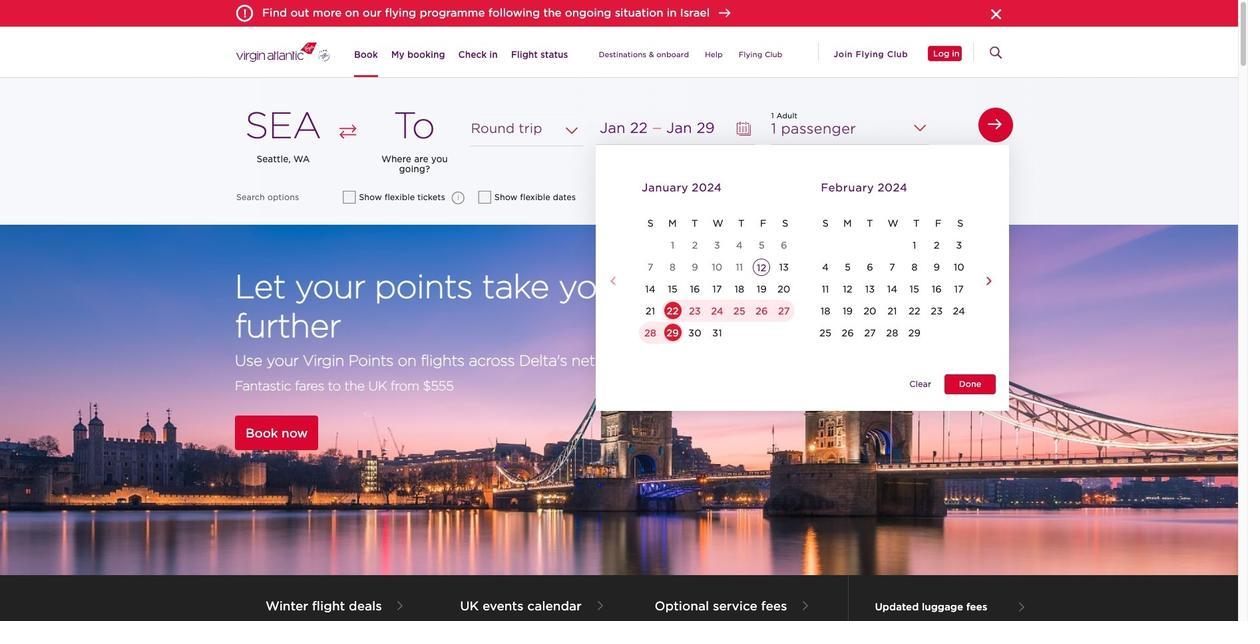 Task type: describe. For each thing, give the bounding box(es) containing it.
arrow image
[[718, 8, 731, 19]]

virgin atlantic image
[[236, 31, 329, 73]]



Task type: locate. For each thing, give the bounding box(es) containing it.
None text field
[[596, 112, 754, 145]]

tab list
[[347, 27, 790, 77]]

calendar expanded, use arrow keys to select date application
[[596, 145, 1009, 442]]

None checkbox
[[344, 192, 355, 203]]

None checkbox
[[479, 192, 490, 203]]

None field
[[470, 112, 584, 146]]

advisories icon image
[[236, 5, 253, 22]]



